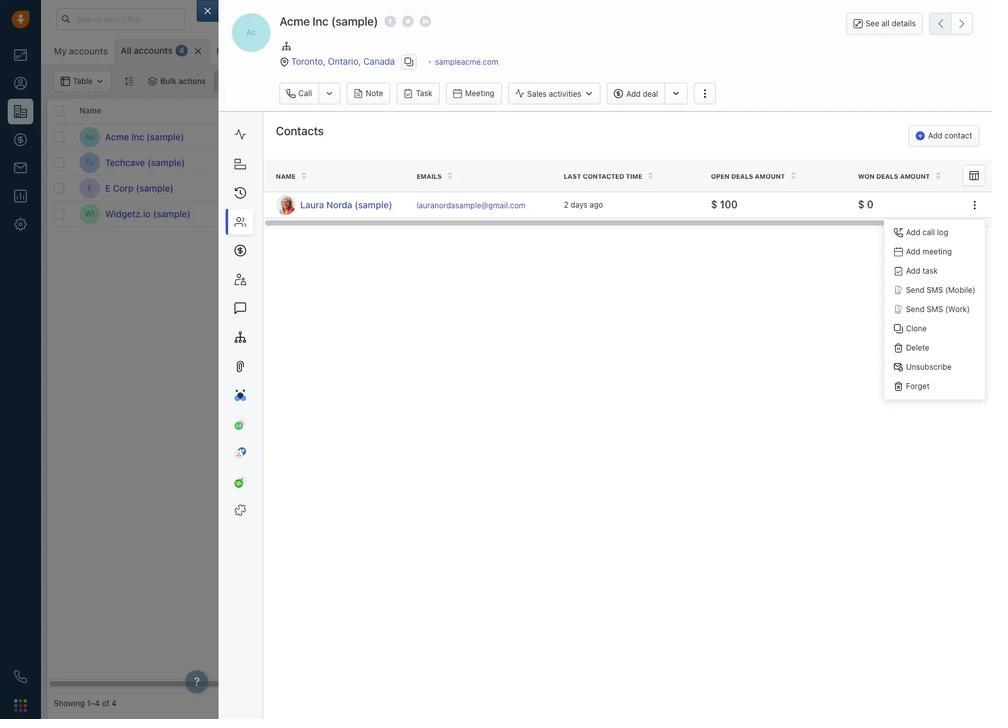 Task type: vqa. For each thing, say whether or not it's contained in the screenshot.
THE SALES SEQUENCES link
no



Task type: describe. For each thing, give the bounding box(es) containing it.
$ 0 inside press space to select this row. row
[[439, 182, 454, 194]]

1 horizontal spatial days
[[720, 209, 737, 218]]

contacts
[[277, 106, 310, 116]]

all
[[882, 19, 890, 28]]

wi
[[85, 209, 95, 219]]

ac inside button
[[246, 28, 256, 37]]

$ 100
[[711, 199, 738, 210]]

2 vertical spatial task
[[923, 266, 938, 276]]

james for 3,200
[[550, 158, 574, 167]]

name row
[[47, 99, 240, 124]]

facebook circled image
[[385, 15, 396, 28]]

contact
[[945, 131, 973, 141]]

j image for $ 5,600
[[247, 204, 267, 224]]

add for add call log
[[906, 228, 921, 237]]

meeting button
[[446, 83, 502, 105]]

inc inside acme inc (sample) link
[[131, 131, 144, 142]]

bulk actions
[[160, 76, 206, 86]]

meeting
[[465, 89, 495, 98]]

widgetz.io
[[105, 208, 151, 219]]

acme inc (sample) inside press space to select this row. row
[[105, 131, 184, 142]]

won
[[858, 173, 875, 180]]

open inside dialog
[[711, 173, 730, 180]]

james peterson for $ 0
[[550, 183, 608, 193]]

add deal
[[626, 89, 658, 99]]

task for 0
[[654, 183, 670, 193]]

+ add task for $ 0
[[631, 183, 670, 193]]

container_wx8msf4aqz5i3rn1 image for $ 5,600
[[538, 209, 547, 218]]

send sms (work)
[[906, 305, 970, 314]]

(sample) inside 'link'
[[147, 157, 185, 168]]

$ 5,600
[[439, 208, 476, 219]]

contacts
[[276, 125, 324, 138]]

the
[[942, 332, 957, 344]]

james for 5,600
[[550, 209, 574, 219]]

name inside row
[[79, 106, 101, 116]]

activity
[[650, 106, 678, 116]]

ac button
[[231, 13, 271, 53]]

freshworks switcher image
[[14, 699, 27, 712]]

add for add meeting
[[906, 247, 921, 256]]

$ for $ 5,600 container_wx8msf4aqz5i3rn1 image
[[439, 208, 445, 219]]

1 vertical spatial open deals amount
[[711, 173, 785, 180]]

add contact
[[928, 131, 973, 141]]

sales for sales activities
[[527, 89, 547, 99]]

bulk
[[160, 76, 177, 86]]

see all details
[[866, 19, 916, 28]]

task
[[416, 89, 433, 98]]

e for e
[[87, 183, 92, 193]]

0 horizontal spatial open deals amount
[[439, 106, 512, 116]]

$ right in
[[711, 199, 718, 210]]

lauranordasample@gmail.com
[[417, 200, 526, 210]]

te
[[85, 158, 94, 167]]

next activity
[[631, 106, 678, 116]]

s image
[[247, 152, 267, 173]]

want
[[890, 344, 913, 355]]

l image
[[247, 127, 267, 147]]

see all details button
[[847, 13, 923, 35]]

log
[[937, 228, 949, 237]]

phone element
[[8, 664, 33, 690]]

⌘ o
[[380, 46, 396, 56]]

grid containing $ 3,200
[[47, 99, 939, 689]]

row group containing acme inc (sample)
[[47, 124, 240, 227]]

send email image
[[865, 14, 874, 25]]

deal
[[643, 89, 658, 99]]

Search your CRM... text field
[[56, 8, 185, 30]]

(sample) up 'more...'
[[331, 15, 378, 28]]

1 horizontal spatial container_wx8msf4aqz5i3rn1 image
[[223, 77, 231, 86]]

add for $ 5,600
[[763, 209, 777, 219]]

my for my accounts
[[54, 46, 67, 56]]

acme inc (sample) inside dialog
[[280, 15, 378, 28]]

peterson for 3,200
[[576, 158, 608, 167]]

unsubscribe
[[906, 362, 952, 372]]

j image for $ 0
[[247, 178, 267, 198]]

related contacts
[[246, 106, 310, 116]]

call
[[923, 228, 935, 237]]

5,600
[[448, 208, 476, 219]]

my for my territory accounts
[[216, 46, 229, 56]]

press space to select this row. row containing $ 5,600
[[240, 201, 939, 227]]

3,200
[[448, 156, 475, 168]]

twitter circled image
[[402, 15, 414, 28]]

+ click to add for $ 0
[[727, 183, 777, 193]]

3 cell from the left
[[528, 124, 624, 149]]

task button
[[397, 83, 440, 105]]

all accounts 4
[[121, 45, 184, 56]]

sampletechcave.com link
[[342, 158, 419, 167]]

next
[[631, 106, 648, 116]]

add deal button
[[607, 83, 665, 105]]

add filters to narrow down the accounts you want to see.
[[814, 332, 957, 355]]

3 more...
[[334, 46, 367, 56]]

laura norda (sample) link
[[300, 198, 404, 211]]

laura norda (sample)
[[300, 199, 392, 210]]

press space to select this row. row containing techcave (sample)
[[47, 150, 240, 176]]

techcave (sample)
[[105, 157, 185, 168]]

in
[[705, 209, 711, 218]]

lauranordasample@gmail.com link
[[417, 199, 526, 212]]

100
[[720, 199, 738, 210]]

clone
[[906, 324, 927, 333]]

0 inside dialog
[[867, 199, 874, 210]]

add meeting
[[906, 247, 952, 256]]

(sample) right norda
[[355, 199, 392, 210]]

0 horizontal spatial days
[[571, 200, 588, 209]]

1 cell from the left
[[336, 124, 432, 149]]

inc inside dialog
[[313, 15, 329, 28]]

3
[[334, 46, 339, 56]]

toronto,
[[291, 55, 326, 66]]

call
[[298, 89, 312, 98]]

2 inside row group
[[713, 209, 718, 218]]

sales for sales owner
[[535, 106, 555, 116]]

dialog containing acme inc (sample)
[[197, 0, 992, 719]]

note button
[[347, 83, 390, 105]]

4 cell from the left
[[624, 124, 721, 149]]

sampleacme.com
[[435, 57, 499, 66]]

contacted
[[583, 173, 624, 180]]

forget
[[906, 381, 930, 391]]

tags
[[727, 106, 745, 116]]

last contacted time
[[564, 173, 643, 180]]

website
[[342, 106, 373, 116]]

4 inside all accounts 4
[[179, 46, 184, 55]]

time
[[626, 173, 643, 180]]

james for 0
[[550, 183, 574, 193]]

click for $ 5,600
[[734, 209, 752, 219]]

all accounts link
[[121, 44, 173, 57]]

widgetz.io
[[342, 209, 380, 219]]

5 cell from the left
[[721, 124, 817, 149]]

ontario,
[[328, 55, 361, 66]]

2 horizontal spatial amount
[[900, 173, 930, 180]]

add for add filters to narrow down the accounts you want to see.
[[814, 332, 833, 344]]

phone image
[[14, 671, 27, 683]]

e corp (sample) link
[[105, 182, 174, 195]]

bulk actions button
[[140, 71, 214, 92]]

press space to select this row. row containing e corp (sample)
[[47, 176, 240, 201]]



Task type: locate. For each thing, give the bounding box(es) containing it.
2 days ago
[[564, 200, 603, 209]]

my territory accounts button
[[210, 38, 313, 64], [216, 46, 308, 56]]

1–4
[[87, 699, 100, 709]]

0 horizontal spatial $ 0
[[439, 182, 454, 194]]

0 vertical spatial james
[[550, 158, 574, 167]]

toronto, ontario, canada link
[[291, 55, 395, 66]]

won deals amount
[[858, 173, 930, 180]]

filters
[[836, 332, 863, 344]]

see
[[866, 19, 880, 28]]

2 down last
[[564, 200, 569, 209]]

0 vertical spatial sales
[[527, 89, 547, 99]]

my
[[54, 46, 67, 56], [216, 46, 229, 56]]

0 horizontal spatial acme inc (sample)
[[105, 131, 184, 142]]

2 my from the left
[[216, 46, 229, 56]]

cell down owner
[[528, 124, 624, 149]]

1 horizontal spatial my
[[216, 46, 229, 56]]

(work)
[[946, 305, 970, 314]]

ac inside row group
[[85, 132, 95, 142]]

showing
[[54, 699, 85, 709]]

4 up bulk actions
[[179, 46, 184, 55]]

accounts right all on the top left of the page
[[134, 45, 173, 56]]

2 peterson from the top
[[576, 183, 608, 193]]

add
[[626, 89, 641, 99], [928, 131, 943, 141], [638, 157, 652, 167], [638, 183, 652, 193], [906, 228, 921, 237], [906, 247, 921, 256], [906, 266, 921, 276], [814, 332, 833, 344]]

add call log
[[906, 228, 949, 237]]

1 horizontal spatial amount
[[755, 173, 785, 180]]

2 + add task from the top
[[631, 183, 670, 193]]

press space to select this row. row containing $ 3,200
[[240, 150, 939, 176]]

add task
[[906, 266, 938, 276]]

inc
[[313, 15, 329, 28], [131, 131, 144, 142]]

1 vertical spatial sales
[[535, 106, 555, 116]]

peterson for 5,600
[[576, 209, 608, 219]]

add up the add task
[[906, 247, 921, 256]]

of
[[102, 699, 109, 709]]

0 vertical spatial task
[[654, 157, 670, 167]]

inc down name row
[[131, 131, 144, 142]]

0 horizontal spatial 0
[[448, 182, 454, 194]]

e for e corp (sample)
[[105, 182, 110, 193]]

details
[[892, 19, 916, 28]]

$ for container_wx8msf4aqz5i3rn1 image related to $ 0
[[439, 182, 445, 194]]

grid
[[47, 99, 939, 689]]

container_wx8msf4aqz5i3rn1 image inside press space to select this row. row
[[538, 158, 547, 167]]

0 vertical spatial 4
[[179, 46, 184, 55]]

send for send sms (mobile)
[[906, 285, 925, 295]]

1 vertical spatial $ 0
[[858, 199, 874, 210]]

3 james peterson from the top
[[550, 209, 608, 219]]

(sample) up techcave (sample)
[[147, 131, 184, 142]]

add for add deal
[[626, 89, 641, 99]]

1 horizontal spatial ac
[[246, 28, 256, 37]]

1 horizontal spatial 0
[[867, 199, 874, 210]]

my accounts button
[[47, 38, 114, 64], [54, 46, 108, 56]]

send up "clone"
[[906, 305, 925, 314]]

+
[[631, 157, 636, 167], [727, 158, 732, 167], [631, 183, 636, 193], [342, 183, 347, 193], [727, 183, 732, 193], [727, 209, 732, 219]]

$ up emails
[[439, 156, 445, 168]]

0 horizontal spatial deals
[[461, 106, 481, 116]]

2 horizontal spatial deals
[[877, 173, 899, 180]]

techcave
[[105, 157, 145, 168]]

you
[[870, 344, 887, 355]]

$ for container_wx8msf4aqz5i3rn1 icon within press space to select this row. row
[[439, 156, 445, 168]]

add up time on the top of page
[[638, 157, 652, 167]]

3 peterson from the top
[[576, 209, 608, 219]]

(mobile)
[[946, 285, 976, 295]]

1 james from the top
[[550, 158, 574, 167]]

container_wx8msf4aqz5i3rn1 image inside bulk actions button
[[148, 77, 157, 86]]

call link
[[279, 83, 319, 105]]

e
[[105, 182, 110, 193], [87, 183, 92, 193]]

deals right won
[[877, 173, 899, 180]]

0 horizontal spatial name
[[79, 106, 101, 116]]

$ down won
[[858, 199, 865, 210]]

0 vertical spatial $ 0
[[439, 182, 454, 194]]

2 vertical spatial james
[[550, 209, 574, 219]]

container_wx8msf4aqz5i3rn1 image
[[148, 77, 157, 86], [223, 77, 231, 86], [538, 158, 547, 167]]

1 sms from the top
[[927, 285, 943, 295]]

meeting
[[923, 247, 952, 256]]

1 vertical spatial sms
[[927, 305, 943, 314]]

1 horizontal spatial deals
[[731, 173, 753, 180]]

acme up techcave at the left of page
[[105, 131, 129, 142]]

1 vertical spatial 4
[[112, 699, 116, 709]]

add left contact
[[928, 131, 943, 141]]

$ left 5,600
[[439, 208, 445, 219]]

(sample) up the widgetz.io (sample)
[[136, 182, 174, 193]]

laura
[[300, 199, 324, 210]]

2 vertical spatial james peterson
[[550, 209, 608, 219]]

0 vertical spatial inc
[[313, 15, 329, 28]]

due
[[689, 209, 702, 218]]

0 horizontal spatial acme
[[105, 131, 129, 142]]

linkedin circled image
[[420, 15, 431, 28]]

2 sms from the top
[[927, 305, 943, 314]]

cell down activity
[[624, 124, 721, 149]]

0 horizontal spatial container_wx8msf4aqz5i3rn1 image
[[148, 77, 157, 86]]

james up last
[[550, 158, 574, 167]]

emails
[[417, 173, 442, 180]]

1 vertical spatial 0
[[867, 199, 874, 210]]

0
[[448, 182, 454, 194], [867, 199, 874, 210]]

add down time on the top of page
[[638, 183, 652, 193]]

cell down tags
[[721, 124, 817, 149]]

1 horizontal spatial acme
[[280, 15, 310, 28]]

press space to select this row. row
[[47, 124, 240, 150], [240, 124, 939, 150], [47, 150, 240, 176], [240, 150, 939, 176], [47, 176, 240, 201], [240, 176, 939, 201], [47, 201, 240, 227], [240, 201, 939, 227]]

0 vertical spatial acme
[[280, 15, 310, 28]]

1 vertical spatial + add task
[[631, 183, 670, 193]]

3 james from the top
[[550, 209, 574, 219]]

sms down send sms (mobile)
[[927, 305, 943, 314]]

$ 3,200
[[439, 156, 475, 168]]

note
[[366, 89, 383, 98]]

container_wx8msf4aqz5i3rn1 image right actions
[[223, 77, 231, 86]]

days left ago at the top
[[571, 200, 588, 209]]

0 horizontal spatial open
[[439, 106, 459, 116]]

sms for (mobile)
[[927, 285, 943, 295]]

$ 0 down emails
[[439, 182, 454, 194]]

1 row group from the left
[[47, 124, 240, 227]]

1 vertical spatial acme
[[105, 131, 129, 142]]

deals down meeting button
[[461, 106, 481, 116]]

1 peterson from the top
[[576, 158, 608, 167]]

add for add contact
[[928, 131, 943, 141]]

+ click to add
[[727, 158, 777, 167], [342, 183, 392, 193], [727, 183, 777, 193], [727, 209, 777, 219]]

1 vertical spatial inc
[[131, 131, 144, 142]]

open up the $ 100 at the right top of page
[[711, 173, 730, 180]]

ac up territory
[[246, 28, 256, 37]]

$ down emails
[[439, 182, 445, 194]]

(sample)
[[331, 15, 378, 28], [147, 131, 184, 142], [147, 157, 185, 168], [136, 182, 174, 193], [355, 199, 392, 210], [153, 208, 191, 219]]

delete
[[906, 343, 930, 353]]

add for add task
[[906, 266, 921, 276]]

1 vertical spatial acme inc (sample)
[[105, 131, 184, 142]]

sms for (work)
[[927, 305, 943, 314]]

acme inc (sample) link
[[105, 130, 184, 143]]

+ add task for $ 3,200
[[631, 157, 670, 167]]

toronto, ontario, canada
[[291, 55, 395, 66]]

e corp (sample)
[[105, 182, 174, 193]]

open
[[439, 106, 459, 116], [711, 173, 730, 180]]

name
[[79, 106, 101, 116], [276, 173, 296, 180]]

widgetz.io link
[[342, 209, 380, 219]]

2 send from the top
[[906, 305, 925, 314]]

0 horizontal spatial e
[[87, 183, 92, 193]]

0 horizontal spatial 2
[[564, 200, 569, 209]]

container_wx8msf4aqz5i3rn1 image
[[538, 184, 547, 193], [538, 209, 547, 218], [631, 209, 640, 218]]

sales
[[527, 89, 547, 99], [535, 106, 555, 116]]

1 my from the left
[[54, 46, 67, 56]]

1 horizontal spatial inc
[[313, 15, 329, 28]]

click
[[734, 158, 752, 167], [349, 183, 367, 193], [734, 183, 752, 193], [734, 209, 752, 219]]

add contact button
[[909, 125, 980, 147]]

e up wi
[[87, 183, 92, 193]]

acme inc (sample) up 3
[[280, 15, 378, 28]]

owner
[[557, 106, 580, 116]]

0 horizontal spatial ac
[[85, 132, 95, 142]]

add left deal
[[626, 89, 641, 99]]

1 vertical spatial send
[[906, 305, 925, 314]]

click for $ 0
[[734, 183, 752, 193]]

0 horizontal spatial inc
[[131, 131, 144, 142]]

deals up 100
[[731, 173, 753, 180]]

call button
[[279, 83, 319, 105]]

name right s image
[[276, 173, 296, 180]]

accounts inside add filters to narrow down the accounts you want to see.
[[824, 344, 867, 355]]

1 horizontal spatial open deals amount
[[711, 173, 785, 180]]

+ add task up time on the top of page
[[631, 157, 670, 167]]

send sms (mobile)
[[906, 285, 976, 295]]

task for 3,200
[[654, 157, 670, 167]]

james peterson for $ 3,200
[[550, 158, 608, 167]]

sms up send sms (work)
[[927, 285, 943, 295]]

container_wx8msf4aqz5i3rn1 image left the bulk
[[148, 77, 157, 86]]

1 horizontal spatial 2
[[713, 209, 718, 218]]

cell up sampletechcave.com
[[336, 124, 432, 149]]

open deals amount up 100
[[711, 173, 785, 180]]

sampletechcave.com
[[342, 158, 419, 167]]

press space to select this row. row containing widgetz.io (sample)
[[47, 201, 240, 227]]

james left ago at the top
[[550, 209, 574, 219]]

0 vertical spatial j image
[[247, 178, 267, 198]]

2
[[564, 200, 569, 209], [713, 209, 718, 218]]

accounts left you
[[824, 344, 867, 355]]

2 cell from the left
[[432, 124, 528, 149]]

accounts left all on the top left of the page
[[69, 46, 108, 56]]

send
[[906, 285, 925, 295], [906, 305, 925, 314]]

1 horizontal spatial open
[[711, 173, 730, 180]]

add
[[763, 158, 777, 167], [379, 183, 392, 193], [763, 183, 777, 193], [763, 209, 777, 219]]

0 down won
[[867, 199, 874, 210]]

0 inside press space to select this row. row
[[448, 182, 454, 194]]

4 right of
[[112, 699, 116, 709]]

sales activities
[[527, 89, 582, 99]]

1 james peterson from the top
[[550, 158, 608, 167]]

0 vertical spatial ac
[[246, 28, 256, 37]]

2 james from the top
[[550, 183, 574, 193]]

⌘
[[380, 46, 388, 56]]

row group
[[47, 124, 240, 227], [240, 124, 939, 227]]

1 vertical spatial peterson
[[576, 183, 608, 193]]

press space to select this row. row containing acme inc (sample)
[[47, 124, 240, 150]]

sms
[[927, 285, 943, 295], [927, 305, 943, 314]]

$ 0 inside dialog
[[858, 199, 874, 210]]

my accounts
[[54, 46, 108, 56]]

all
[[121, 45, 132, 56]]

1 vertical spatial task
[[654, 183, 670, 193]]

0 horizontal spatial 4
[[112, 699, 116, 709]]

1 vertical spatial ac
[[85, 132, 95, 142]]

3 more... button
[[316, 42, 374, 60]]

sales down sales activities
[[535, 106, 555, 116]]

1 horizontal spatial e
[[105, 182, 110, 193]]

2 right in
[[713, 209, 718, 218]]

ac up "te"
[[85, 132, 95, 142]]

container_wx8msf4aqz5i3rn1 image down the sales owner in the top of the page
[[538, 158, 547, 167]]

add inside add filters to narrow down the accounts you want to see.
[[814, 332, 833, 344]]

add for $ 0
[[763, 183, 777, 193]]

0 vertical spatial open
[[439, 106, 459, 116]]

4
[[179, 46, 184, 55], [112, 699, 116, 709]]

0 vertical spatial send
[[906, 285, 925, 295]]

0 horizontal spatial amount
[[483, 106, 512, 116]]

press space to select this row. row containing $ 0
[[240, 176, 939, 201]]

1 horizontal spatial acme inc (sample)
[[280, 15, 378, 28]]

my territory accounts
[[216, 46, 308, 56]]

0 vertical spatial + add task
[[631, 157, 670, 167]]

2 j image from the top
[[247, 204, 267, 224]]

cell up "3,200"
[[432, 124, 528, 149]]

(sample) down e corp (sample) link
[[153, 208, 191, 219]]

0 vertical spatial acme inc (sample)
[[280, 15, 378, 28]]

send for send sms (work)
[[906, 305, 925, 314]]

add for $ 3,200
[[763, 158, 777, 167]]

accounts right territory
[[269, 46, 308, 56]]

+ add task down time on the top of page
[[631, 183, 670, 193]]

0 vertical spatial open deals amount
[[439, 106, 512, 116]]

james peterson for $ 5,600
[[550, 209, 608, 219]]

1 vertical spatial name
[[276, 173, 296, 180]]

1 vertical spatial open
[[711, 173, 730, 180]]

related
[[246, 106, 275, 116]]

row group containing $ 3,200
[[240, 124, 939, 227]]

$ 0 down won
[[858, 199, 874, 210]]

inc up 3 more... button
[[313, 15, 329, 28]]

(sample) down acme inc (sample) link
[[147, 157, 185, 168]]

2 row group from the left
[[240, 124, 939, 227]]

peterson for 0
[[576, 183, 608, 193]]

territory
[[232, 46, 266, 56]]

1 send from the top
[[906, 285, 925, 295]]

1 j image from the top
[[247, 178, 267, 198]]

container_wx8msf4aqz5i3rn1 image for $ 0
[[538, 184, 547, 193]]

send down the add task
[[906, 285, 925, 295]]

0 vertical spatial 0
[[448, 182, 454, 194]]

showing 1–4 of 4
[[54, 699, 116, 709]]

j image
[[247, 178, 267, 198], [247, 204, 267, 224]]

e left corp
[[105, 182, 110, 193]]

ac
[[246, 28, 256, 37], [85, 132, 95, 142]]

open down meeting button
[[439, 106, 459, 116]]

days right in
[[720, 209, 737, 218]]

0 vertical spatial peterson
[[576, 158, 608, 167]]

0 vertical spatial james peterson
[[550, 158, 608, 167]]

james peterson
[[550, 158, 608, 167], [550, 183, 608, 193], [550, 209, 608, 219]]

0 vertical spatial name
[[79, 106, 101, 116]]

2 james peterson from the top
[[550, 183, 608, 193]]

sales up the sales owner in the top of the page
[[527, 89, 547, 99]]

corp
[[113, 182, 134, 193]]

name up "te"
[[79, 106, 101, 116]]

1 + add task from the top
[[631, 157, 670, 167]]

due in 2 days
[[689, 209, 737, 218]]

dialog
[[197, 0, 992, 719]]

add left filters
[[814, 332, 833, 344]]

cell
[[336, 124, 432, 149], [432, 124, 528, 149], [528, 124, 624, 149], [624, 124, 721, 149], [721, 124, 817, 149]]

2 vertical spatial peterson
[[576, 209, 608, 219]]

2 horizontal spatial container_wx8msf4aqz5i3rn1 image
[[538, 158, 547, 167]]

add down add meeting
[[906, 266, 921, 276]]

add left call at right
[[906, 228, 921, 237]]

0 down $ 3,200
[[448, 182, 454, 194]]

james
[[550, 158, 574, 167], [550, 183, 574, 193], [550, 209, 574, 219]]

james down last
[[550, 183, 574, 193]]

acme up toronto,
[[280, 15, 310, 28]]

widgetz.io (sample) link
[[105, 207, 191, 220]]

acme inc (sample) down name row
[[105, 131, 184, 142]]

1 vertical spatial james
[[550, 183, 574, 193]]

+ click to add for $ 5,600
[[727, 209, 777, 219]]

0 horizontal spatial my
[[54, 46, 67, 56]]

1 vertical spatial james peterson
[[550, 183, 608, 193]]

1 horizontal spatial name
[[276, 173, 296, 180]]

1 horizontal spatial 4
[[179, 46, 184, 55]]

widgetz.io (sample)
[[105, 208, 191, 219]]

canada
[[364, 55, 395, 66]]

1 vertical spatial j image
[[247, 204, 267, 224]]

1 horizontal spatial $ 0
[[858, 199, 874, 210]]

sampleacme.com link
[[435, 57, 499, 66]]

sales owner
[[535, 106, 580, 116]]

actions
[[179, 76, 206, 86]]

open deals amount down meeting button
[[439, 106, 512, 116]]

0 vertical spatial sms
[[927, 285, 943, 295]]

task
[[654, 157, 670, 167], [654, 183, 670, 193], [923, 266, 938, 276]]

+ click to add for $ 3,200
[[727, 158, 777, 167]]

click for $ 3,200
[[734, 158, 752, 167]]



